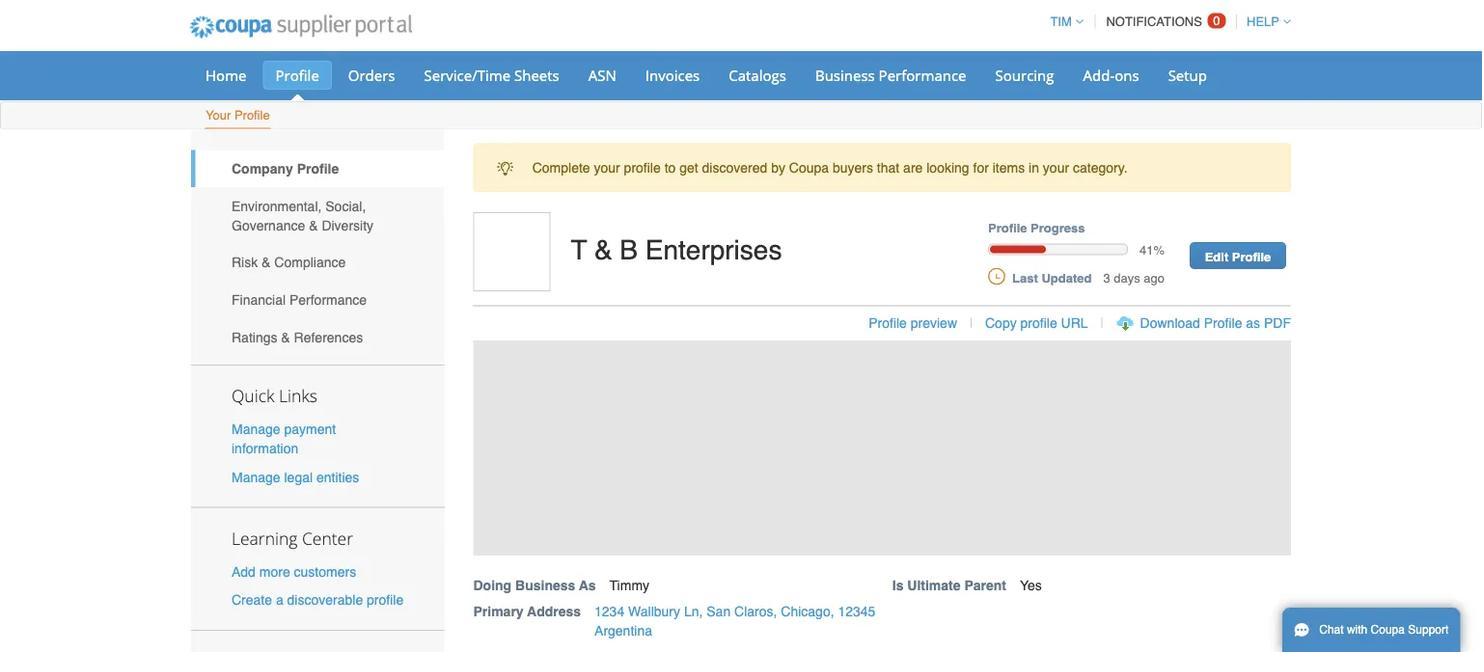 Task type: vqa. For each thing, say whether or not it's contained in the screenshot.
are
yes



Task type: locate. For each thing, give the bounding box(es) containing it.
manage
[[232, 422, 280, 437], [232, 469, 280, 485]]

1234
[[595, 604, 625, 620]]

profile left as
[[1204, 315, 1242, 331]]

quick links
[[232, 385, 317, 407]]

profile left progress
[[988, 220, 1027, 235]]

sourcing
[[995, 65, 1054, 85]]

0 horizontal spatial business
[[515, 578, 575, 594]]

manage payment information
[[232, 422, 336, 457]]

profile link
[[263, 61, 332, 90]]

t & b enterprises image
[[473, 212, 551, 291]]

profile right edit
[[1232, 249, 1271, 264]]

invoices link
[[633, 61, 712, 90]]

2 manage from the top
[[232, 469, 280, 485]]

tim
[[1050, 14, 1072, 29]]

performance for business performance
[[879, 65, 966, 85]]

invoices
[[645, 65, 700, 85]]

environmental, social, governance & diversity link
[[191, 187, 444, 244]]

profile left url
[[1021, 315, 1057, 331]]

add-ons
[[1083, 65, 1139, 85]]

legal
[[284, 469, 313, 485]]

in
[[1029, 160, 1039, 175]]

business up address
[[515, 578, 575, 594]]

1 manage from the top
[[232, 422, 280, 437]]

orders link
[[336, 61, 408, 90]]

0 vertical spatial profile
[[624, 160, 661, 175]]

doing business as
[[473, 578, 596, 594]]

that
[[877, 160, 900, 175]]

& inside environmental, social, governance & diversity
[[309, 218, 318, 233]]

as
[[1246, 315, 1260, 331]]

san
[[707, 604, 731, 620]]

diversity
[[322, 218, 374, 233]]

manage inside the manage payment information
[[232, 422, 280, 437]]

customers
[[294, 564, 356, 579]]

support
[[1408, 623, 1449, 637]]

asn link
[[576, 61, 629, 90]]

ons
[[1115, 65, 1139, 85]]

0 vertical spatial business
[[815, 65, 875, 85]]

references
[[294, 330, 363, 345]]

last updated
[[1012, 271, 1092, 285]]

manage up information
[[232, 422, 280, 437]]

1 horizontal spatial profile
[[624, 160, 661, 175]]

2 horizontal spatial profile
[[1021, 315, 1057, 331]]

compliance
[[274, 255, 346, 270]]

category.
[[1073, 160, 1128, 175]]

profile up social,
[[297, 161, 339, 176]]

for
[[973, 160, 989, 175]]

company profile
[[232, 161, 339, 176]]

profile left to
[[624, 160, 661, 175]]

profile inside 'button'
[[1204, 315, 1242, 331]]

0
[[1213, 14, 1220, 28]]

to
[[665, 160, 676, 175]]

1 vertical spatial manage
[[232, 469, 280, 485]]

entities
[[316, 469, 359, 485]]

& inside ratings & references link
[[281, 330, 290, 345]]

ratings
[[232, 330, 277, 345]]

& inside risk & compliance link
[[262, 255, 271, 270]]

tim link
[[1042, 14, 1083, 29]]

service/time sheets link
[[412, 61, 572, 90]]

service/time
[[424, 65, 511, 85]]

performance up references
[[289, 292, 367, 308]]

1 vertical spatial profile
[[1021, 315, 1057, 331]]

help link
[[1238, 14, 1291, 29]]

ultimate
[[907, 578, 961, 594]]

catalogs
[[729, 65, 786, 85]]

sheets
[[514, 65, 559, 85]]

business right catalogs
[[815, 65, 875, 85]]

0 horizontal spatial your
[[594, 160, 620, 175]]

1 vertical spatial coupa
[[1371, 623, 1405, 637]]

0 horizontal spatial coupa
[[789, 160, 829, 175]]

doing
[[473, 578, 512, 594]]

edit profile
[[1205, 249, 1271, 264]]

discovered
[[702, 160, 767, 175]]

0 vertical spatial manage
[[232, 422, 280, 437]]

0 vertical spatial performance
[[879, 65, 966, 85]]

& right t
[[594, 235, 612, 266]]

manage payment information link
[[232, 422, 336, 457]]

copy
[[985, 315, 1017, 331]]

business performance link
[[803, 61, 979, 90]]

1 vertical spatial business
[[515, 578, 575, 594]]

manage legal entities link
[[232, 469, 359, 485]]

risk
[[232, 255, 258, 270]]

1 horizontal spatial your
[[1043, 160, 1069, 175]]

chat with coupa support
[[1319, 623, 1449, 637]]

0 horizontal spatial performance
[[289, 292, 367, 308]]

1 horizontal spatial coupa
[[1371, 623, 1405, 637]]

business
[[815, 65, 875, 85], [515, 578, 575, 594]]

profile inside complete your profile to get discovered by coupa buyers that are looking for items in your category. alert
[[624, 160, 661, 175]]

create a discoverable profile link
[[232, 592, 404, 608]]

1 horizontal spatial performance
[[879, 65, 966, 85]]

performance up are
[[879, 65, 966, 85]]

manage for manage payment information
[[232, 422, 280, 437]]

& right ratings
[[281, 330, 290, 345]]

complete your profile to get discovered by coupa buyers that are looking for items in your category.
[[532, 160, 1128, 175]]

2 vertical spatial profile
[[367, 592, 404, 608]]

1234 wallbury ln, san claros, chicago, 12345 argentina link
[[595, 604, 876, 639]]

a
[[276, 592, 283, 608]]

coupa right with
[[1371, 623, 1405, 637]]

coupa right by
[[789, 160, 829, 175]]

& for risk & compliance
[[262, 255, 271, 270]]

41%
[[1140, 243, 1165, 258]]

& right risk
[[262, 255, 271, 270]]

is
[[892, 578, 904, 594]]

your right 'in'
[[1043, 160, 1069, 175]]

home link
[[193, 61, 259, 90]]

notifications
[[1106, 14, 1202, 29]]

complete your profile to get discovered by coupa buyers that are looking for items in your category. alert
[[473, 143, 1291, 192]]

company
[[232, 161, 293, 176]]

performance
[[879, 65, 966, 85], [289, 292, 367, 308]]

1 vertical spatial performance
[[289, 292, 367, 308]]

business performance
[[815, 65, 966, 85]]

add-
[[1083, 65, 1115, 85]]

& left diversity
[[309, 218, 318, 233]]

timmy
[[609, 578, 650, 594]]

information
[[232, 441, 298, 457]]

pdf
[[1264, 315, 1291, 331]]

your profile link
[[205, 104, 271, 129]]

0 vertical spatial coupa
[[789, 160, 829, 175]]

your
[[594, 160, 620, 175], [1043, 160, 1069, 175]]

business inside t & b enterprises 'banner'
[[515, 578, 575, 594]]

notifications 0
[[1106, 14, 1220, 29]]

add more customers
[[232, 564, 356, 579]]

navigation
[[1042, 3, 1291, 41]]

manage down information
[[232, 469, 280, 485]]

discoverable
[[287, 592, 363, 608]]

profile right discoverable on the bottom of the page
[[367, 592, 404, 608]]

& inside t & b enterprises 'banner'
[[594, 235, 612, 266]]

t
[[571, 235, 587, 266]]

your right complete in the top left of the page
[[594, 160, 620, 175]]

3 days ago
[[1103, 271, 1165, 285]]

profile
[[276, 65, 319, 85], [234, 108, 270, 123], [297, 161, 339, 176], [988, 220, 1027, 235], [1232, 249, 1271, 264], [869, 315, 907, 331], [1204, 315, 1242, 331]]

learning
[[232, 527, 298, 550]]



Task type: describe. For each thing, give the bounding box(es) containing it.
create
[[232, 592, 272, 608]]

more
[[259, 564, 290, 579]]

1 your from the left
[[594, 160, 620, 175]]

coupa inside button
[[1371, 623, 1405, 637]]

add more customers link
[[232, 564, 356, 579]]

get
[[680, 160, 698, 175]]

copy profile url
[[985, 315, 1088, 331]]

progress
[[1031, 220, 1085, 235]]

governance
[[232, 218, 305, 233]]

chat
[[1319, 623, 1344, 637]]

2 your from the left
[[1043, 160, 1069, 175]]

days
[[1114, 271, 1140, 285]]

home
[[206, 65, 247, 85]]

items
[[993, 160, 1025, 175]]

chicago,
[[781, 604, 834, 620]]

download
[[1140, 315, 1200, 331]]

asn
[[588, 65, 616, 85]]

ratings & references link
[[191, 319, 444, 356]]

navigation containing notifications 0
[[1042, 3, 1291, 41]]

b
[[620, 235, 638, 266]]

manage for manage legal entities
[[232, 469, 280, 485]]

& for t & b enterprises
[[594, 235, 612, 266]]

profile preview
[[869, 315, 957, 331]]

financial performance link
[[191, 281, 444, 319]]

edit profile link
[[1190, 242, 1286, 269]]

t & b enterprises banner
[[467, 212, 1311, 652]]

background image
[[473, 341, 1291, 556]]

are
[[903, 160, 923, 175]]

coupa supplier portal image
[[177, 3, 425, 51]]

ratings & references
[[232, 330, 363, 345]]

profile inside copy profile url button
[[1021, 315, 1057, 331]]

setup link
[[1156, 61, 1220, 90]]

your
[[206, 108, 231, 123]]

environmental,
[[232, 198, 322, 214]]

copy profile url button
[[985, 313, 1088, 333]]

financial
[[232, 292, 286, 308]]

financial performance
[[232, 292, 367, 308]]

center
[[302, 527, 353, 550]]

performance for financial performance
[[289, 292, 367, 308]]

service/time sheets
[[424, 65, 559, 85]]

primary
[[473, 604, 524, 620]]

0 horizontal spatial profile
[[367, 592, 404, 608]]

environmental, social, governance & diversity
[[232, 198, 374, 233]]

address
[[527, 604, 581, 620]]

enterprises
[[645, 235, 782, 266]]

profile right your
[[234, 108, 270, 123]]

buyers
[[833, 160, 873, 175]]

risk & compliance link
[[191, 244, 444, 281]]

chat with coupa support button
[[1283, 608, 1460, 652]]

download profile as pdf button
[[1140, 313, 1291, 333]]

create a discoverable profile
[[232, 592, 404, 608]]

help
[[1247, 14, 1280, 29]]

profile down coupa supplier portal image
[[276, 65, 319, 85]]

1234 wallbury ln, san claros, chicago, 12345 argentina
[[595, 604, 876, 639]]

argentina
[[595, 624, 652, 639]]

catalogs link
[[716, 61, 799, 90]]

1 horizontal spatial business
[[815, 65, 875, 85]]

payment
[[284, 422, 336, 437]]

12345
[[838, 604, 876, 620]]

t & b enterprises
[[571, 235, 782, 266]]

as
[[579, 578, 596, 594]]

links
[[279, 385, 317, 407]]

yes
[[1020, 578, 1042, 594]]

wallbury
[[628, 604, 680, 620]]

by
[[771, 160, 785, 175]]

claros,
[[734, 604, 777, 620]]

profile progress
[[988, 220, 1085, 235]]

add
[[232, 564, 256, 579]]

updated
[[1042, 271, 1092, 285]]

orders
[[348, 65, 395, 85]]

is ultimate parent
[[892, 578, 1007, 594]]

risk & compliance
[[232, 255, 346, 270]]

primary address
[[473, 604, 581, 620]]

complete
[[532, 160, 590, 175]]

your profile
[[206, 108, 270, 123]]

learning center
[[232, 527, 353, 550]]

profile preview link
[[869, 315, 957, 331]]

preview
[[911, 315, 957, 331]]

last
[[1012, 271, 1038, 285]]

& for ratings & references
[[281, 330, 290, 345]]

ago
[[1144, 271, 1165, 285]]

parent
[[964, 578, 1007, 594]]

profile left preview
[[869, 315, 907, 331]]

coupa inside alert
[[789, 160, 829, 175]]

quick
[[232, 385, 274, 407]]



